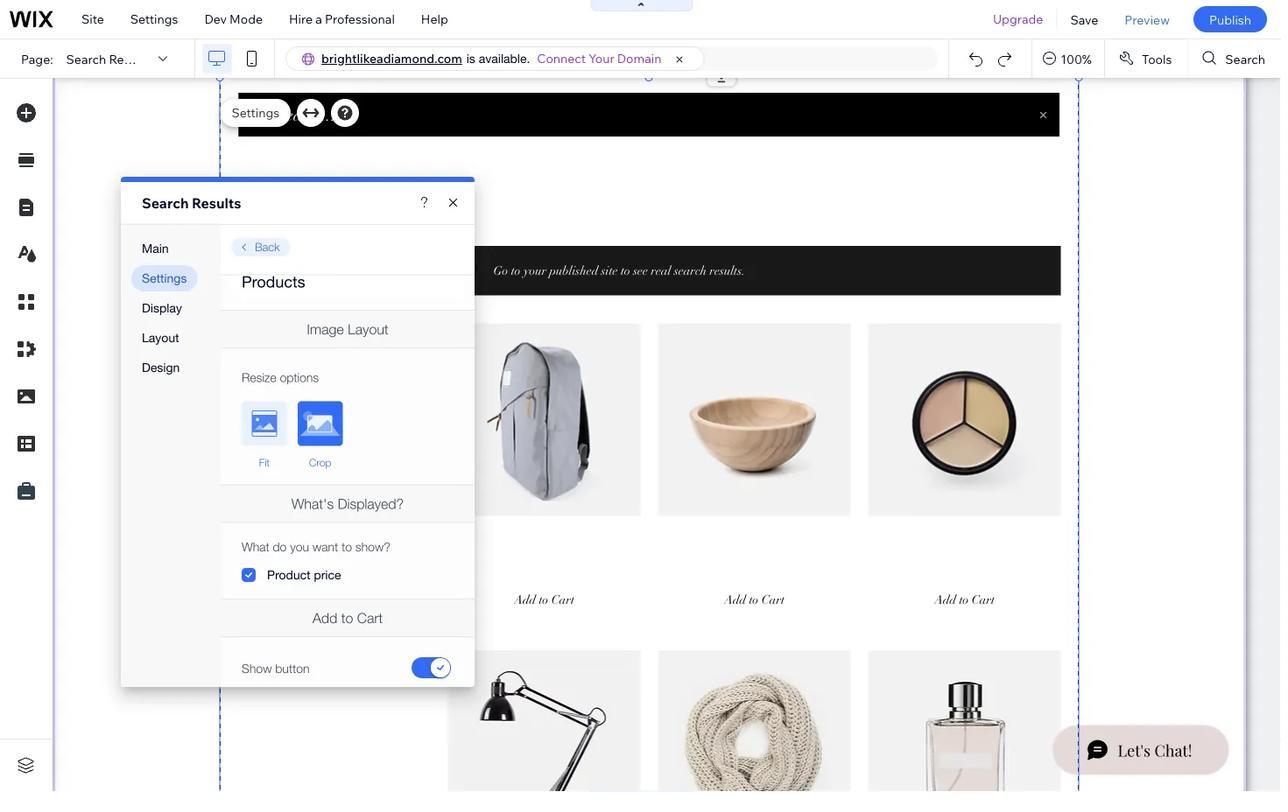 Task type: vqa. For each thing, say whether or not it's contained in the screenshot.
the bottom Best
no



Task type: locate. For each thing, give the bounding box(es) containing it.
results
[[109, 51, 151, 66], [192, 195, 241, 212]]

upgrade
[[993, 11, 1044, 27]]

publish
[[1210, 12, 1252, 27]]

settings
[[130, 11, 178, 27], [232, 105, 280, 120]]

brightlikeadiamond.com
[[322, 51, 462, 66]]

help
[[421, 11, 448, 27]]

search button
[[1189, 39, 1282, 78]]

connect
[[537, 51, 586, 66]]

hire a professional
[[289, 11, 395, 27]]

save button
[[1058, 0, 1112, 39]]

hire
[[289, 11, 313, 27]]

0 horizontal spatial settings
[[130, 11, 178, 27]]

is
[[467, 51, 476, 66]]

1 horizontal spatial search
[[142, 195, 189, 212]]

2 horizontal spatial search
[[1226, 51, 1266, 66]]

search
[[66, 51, 106, 66], [1226, 51, 1266, 66], [142, 195, 189, 212]]

1 horizontal spatial settings
[[232, 105, 280, 120]]

preview button
[[1112, 0, 1184, 39]]

1 horizontal spatial results
[[192, 195, 241, 212]]

0 vertical spatial settings
[[130, 11, 178, 27]]

dev mode
[[205, 11, 263, 27]]

publish button
[[1194, 6, 1268, 32]]

0 vertical spatial results
[[109, 51, 151, 66]]

0 horizontal spatial search
[[66, 51, 106, 66]]

1 vertical spatial results
[[192, 195, 241, 212]]

is available. connect your domain
[[467, 51, 662, 66]]

1 vertical spatial settings
[[232, 105, 280, 120]]

search results
[[66, 51, 151, 66], [142, 195, 241, 212]]

a
[[316, 11, 322, 27]]

available.
[[479, 51, 530, 66]]

dev
[[205, 11, 227, 27]]



Task type: describe. For each thing, give the bounding box(es) containing it.
domain
[[618, 51, 662, 66]]

1 vertical spatial search results
[[142, 195, 241, 212]]

0 vertical spatial search results
[[66, 51, 151, 66]]

mode
[[230, 11, 263, 27]]

save
[[1071, 12, 1099, 27]]

100%
[[1061, 51, 1092, 66]]

tools
[[1142, 51, 1173, 66]]

tools button
[[1106, 39, 1188, 78]]

your
[[589, 51, 615, 66]]

site
[[81, 11, 104, 27]]

0 horizontal spatial results
[[109, 51, 151, 66]]

search inside button
[[1226, 51, 1266, 66]]

preview
[[1125, 12, 1170, 27]]

100% button
[[1033, 39, 1105, 78]]

professional
[[325, 11, 395, 27]]



